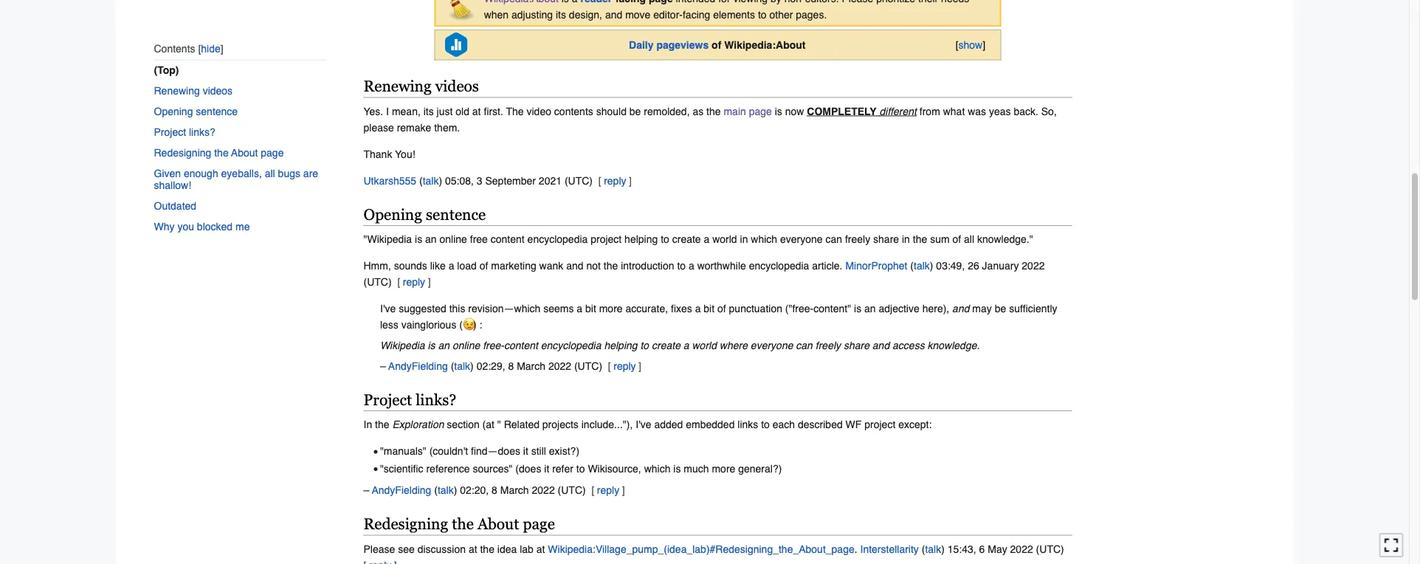 Task type: locate. For each thing, give the bounding box(es) containing it.
the left sum
[[913, 234, 928, 246]]

1 horizontal spatial an
[[438, 340, 450, 352]]

0 horizontal spatial which
[[644, 463, 671, 475]]

renewing videos inside renewing videos 'link'
[[154, 85, 233, 97]]

online for free
[[440, 234, 467, 246]]

i've left added
[[636, 419, 652, 431]]

outdated
[[154, 200, 197, 212]]

can down '("free-' at bottom right
[[796, 340, 813, 352]]

in left sum
[[902, 234, 910, 246]]

1 horizontal spatial project
[[364, 391, 412, 409]]

reply button for 02:20,
[[597, 485, 620, 496]]

0 horizontal spatial its
[[424, 105, 434, 117]]

now
[[786, 105, 805, 117]]

1 horizontal spatial please
[[842, 0, 874, 4]]

content for free
[[491, 234, 525, 246]]

world up worthwhile
[[713, 234, 737, 246]]

1 horizontal spatial be
[[995, 303, 1007, 315]]

back.
[[1014, 105, 1039, 117]]

1 vertical spatial page
[[261, 147, 284, 159]]

an left adjective
[[865, 303, 876, 315]]

1 horizontal spatial freely
[[846, 234, 871, 246]]

online for free-
[[453, 340, 480, 352]]

project up given
[[154, 126, 186, 138]]

2 horizontal spatial page
[[749, 105, 772, 117]]

encyclopedia up '("free-' at bottom right
[[749, 260, 810, 272]]

( left 02:29,
[[451, 360, 454, 372]]

1 vertical spatial freely
[[816, 340, 841, 352]]

about
[[231, 147, 258, 159], [478, 516, 519, 533]]

talk left 15:43, on the right of page
[[926, 543, 942, 555]]

talk link for hmm, sounds like a load of marketing wank and not the introduction to a worthwhile encyclopedia article. minorprophet ( talk
[[914, 260, 930, 272]]

include..."),
[[582, 419, 633, 431]]

renewing up mean,
[[364, 77, 432, 95]]

– andyfielding ( talk ) 02:20, 8 march 2022 (utc) [ reply ]
[[364, 485, 625, 496]]

daily pageviews of wikipedia:about
[[629, 39, 806, 51]]

page
[[749, 105, 772, 117], [261, 147, 284, 159], [523, 516, 555, 533]]

2022 down seems
[[549, 360, 572, 372]]

project up 'not'
[[591, 234, 622, 246]]

1 horizontal spatial 8
[[508, 360, 514, 372]]

(utc) down hmm,
[[364, 277, 392, 288]]

andyfielding link
[[389, 360, 448, 372], [372, 485, 432, 496]]

1 vertical spatial i've
[[636, 419, 652, 431]]

revision—which
[[468, 303, 541, 315]]

in
[[364, 419, 372, 431]]

opening sentence link
[[154, 101, 327, 122]]

create up ) 03:49, 26 january 2022 (utc)
[[673, 234, 701, 246]]

(utc) up include..."),
[[574, 360, 603, 372]]

which inside "manuals" (couldn't find—does it still exist?) "scientific reference sources" (does it refer to wikisource, which is much more general?)
[[644, 463, 671, 475]]

renewing videos link
[[154, 80, 327, 101]]

1 vertical spatial project links?
[[364, 391, 457, 409]]

1 bit from the left
[[586, 303, 597, 315]]

0 vertical spatial an
[[425, 234, 437, 246]]

in up worthwhile
[[740, 234, 748, 246]]

may
[[973, 303, 992, 315]]

andyfielding link for – andyfielding ( talk ) 02:20, 8 march 2022 (utc) [ reply ]
[[372, 485, 432, 496]]

[ up include..."),
[[608, 360, 611, 372]]

1 in from the left
[[740, 234, 748, 246]]

opening up "wikipedia
[[364, 206, 422, 224]]

2 horizontal spatial an
[[865, 303, 876, 315]]

and left the move
[[605, 9, 623, 21]]

opening sentence up "wikipedia
[[364, 206, 486, 224]]

1 vertical spatial which
[[644, 463, 671, 475]]

to up introduction
[[661, 234, 670, 246]]

andyfielding for – andyfielding ( talk ) 02:29, 8 march 2022 (utc) [ reply ]
[[389, 360, 448, 372]]

show button
[[954, 37, 988, 53]]

renewing inside 'link'
[[154, 85, 200, 97]]

encyclopedia down seems
[[541, 340, 602, 352]]

1 horizontal spatial can
[[826, 234, 843, 246]]

all left the bugs
[[265, 168, 275, 179]]

"wikipedia
[[364, 234, 412, 246]]

1 vertical spatial can
[[796, 340, 813, 352]]

opening sentence
[[154, 105, 238, 117], [364, 206, 486, 224]]

project
[[591, 234, 622, 246], [865, 419, 896, 431]]

the right in
[[375, 419, 390, 431]]

to down viewing
[[758, 9, 767, 21]]

editor-
[[654, 9, 683, 21]]

–
[[380, 360, 386, 372], [364, 485, 369, 496]]

worthwhile
[[698, 260, 746, 272]]

0 horizontal spatial videos
[[203, 85, 233, 97]]

please inside intended for viewing by non-editors. please prioritize their needs when adjusting its design, and move editor-facing elements to other pages.
[[842, 0, 874, 4]]

project inside 'link'
[[154, 126, 186, 138]]

links
[[738, 419, 759, 431]]

exploration
[[392, 419, 444, 431]]

bugs
[[278, 168, 301, 179]]

a
[[704, 234, 710, 246], [449, 260, 454, 272], [689, 260, 695, 272], [577, 303, 583, 315], [695, 303, 701, 315], [684, 340, 689, 352]]

its inside intended for viewing by non-editors. please prioritize their needs when adjusting its design, and move editor-facing elements to other pages.
[[556, 9, 566, 21]]

2 vertical spatial encyclopedia
[[541, 340, 602, 352]]

(utc) right may
[[1037, 543, 1065, 555]]

0 vertical spatial project
[[591, 234, 622, 246]]

content up marketing at left top
[[491, 234, 525, 246]]

pageviews
[[657, 39, 709, 51]]

reply button for of
[[403, 277, 425, 288]]

1 vertical spatial online
[[453, 340, 480, 352]]

yes.
[[364, 105, 383, 117]]

( right minorprophet
[[911, 260, 914, 272]]

15:43,
[[948, 543, 977, 555]]

page up the bugs
[[261, 147, 284, 159]]

helping down accurate,
[[604, 340, 638, 352]]

at right lab
[[537, 543, 545, 555]]

project
[[154, 126, 186, 138], [364, 391, 412, 409]]

page up lab
[[523, 516, 555, 533]]

reply button down sounds
[[403, 277, 425, 288]]

0 horizontal spatial opening sentence
[[154, 105, 238, 117]]

of left punctuation
[[718, 303, 726, 315]]

project links? up exploration
[[364, 391, 457, 409]]

to inside intended for viewing by non-editors. please prioritize their needs when adjusting its design, and move editor-facing elements to other pages.
[[758, 9, 767, 21]]

the right 'not'
[[604, 260, 618, 272]]

1 vertical spatial create
[[652, 340, 681, 352]]

1 vertical spatial an
[[865, 303, 876, 315]]

2 vertical spatial an
[[438, 340, 450, 352]]

0 vertical spatial about
[[231, 147, 258, 159]]

0 vertical spatial links?
[[189, 126, 215, 138]]

opening down (top)
[[154, 105, 193, 117]]

world left where
[[692, 340, 717, 352]]

lab
[[520, 543, 534, 555]]

utkarsh555
[[364, 175, 417, 187]]

1 horizontal spatial –
[[380, 360, 386, 372]]

for
[[719, 0, 731, 4]]

create
[[673, 234, 701, 246], [652, 340, 681, 352]]

links? up enough on the top of page
[[189, 126, 215, 138]]

encyclopedia up wank
[[528, 234, 588, 246]]

the
[[506, 105, 524, 117]]

0 vertical spatial world
[[713, 234, 737, 246]]

online
[[440, 234, 467, 246], [453, 340, 480, 352]]

1 horizontal spatial redesigning
[[364, 516, 448, 533]]

free-
[[483, 340, 504, 352]]

1 horizontal spatial about
[[478, 516, 519, 533]]

1 horizontal spatial its
[[556, 9, 566, 21]]

which for is
[[644, 463, 671, 475]]

1 horizontal spatial share
[[874, 234, 900, 246]]

march down (does
[[500, 485, 529, 496]]

1 horizontal spatial bit
[[704, 303, 715, 315]]

1 horizontal spatial more
[[712, 463, 736, 475]]

0 vertical spatial create
[[673, 234, 701, 246]]

and inside intended for viewing by non-editors. please prioritize their needs when adjusting its design, and move editor-facing elements to other pages.
[[605, 9, 623, 21]]

is inside "manuals" (couldn't find—does it still exist?) "scientific reference sources" (does it refer to wikisource, which is much more general?)
[[674, 463, 681, 475]]

sentence
[[196, 105, 238, 117], [426, 206, 486, 224]]

andyfielding link down "scientific
[[372, 485, 432, 496]]

1 vertical spatial sentence
[[426, 206, 486, 224]]

0 horizontal spatial redesigning
[[154, 147, 211, 159]]

project links? inside 'link'
[[154, 126, 215, 138]]

free
[[470, 234, 488, 246]]

0 vertical spatial please
[[842, 0, 874, 4]]

0 vertical spatial project links?
[[154, 126, 215, 138]]

idea
[[498, 543, 517, 555]]

0 horizontal spatial –
[[364, 485, 369, 496]]

to inside "manuals" (couldn't find—does it still exist?) "scientific reference sources" (does it refer to wikisource, which is much more general?)
[[577, 463, 585, 475]]

0 horizontal spatial in
[[740, 234, 748, 246]]

]
[[629, 175, 632, 187], [428, 277, 431, 288], [639, 360, 642, 372], [622, 485, 625, 496]]

its left just
[[424, 105, 434, 117]]

other
[[770, 9, 793, 21]]

links? up exploration
[[416, 391, 457, 409]]

renewing
[[364, 77, 432, 95], [154, 85, 200, 97]]

1 vertical spatial be
[[995, 303, 1007, 315]]

except:
[[899, 419, 932, 431]]

an up like
[[425, 234, 437, 246]]

talk link left 15:43, on the right of page
[[926, 543, 942, 555]]

1 vertical spatial all
[[964, 234, 975, 246]]

0 vertical spatial share
[[874, 234, 900, 246]]

sum
[[931, 234, 950, 246]]

all up 26 at the top of page
[[964, 234, 975, 246]]

0 vertical spatial can
[[826, 234, 843, 246]]

move
[[626, 9, 651, 21]]

1 horizontal spatial it
[[544, 463, 550, 475]]

8 right 02:29,
[[508, 360, 514, 372]]

0 vertical spatial 8
[[508, 360, 514, 372]]

please right editors.
[[842, 0, 874, 4]]

0 vertical spatial online
[[440, 234, 467, 246]]

be inside may be sufficiently less vainglorious (😉) :
[[995, 303, 1007, 315]]

create down i've suggested this revision—which seems a bit more accurate, fixes a bit of punctuation ("free-content" is an adjective here), and at bottom
[[652, 340, 681, 352]]

redesigning the about page link
[[154, 142, 327, 163]]

( down "reference"
[[434, 485, 438, 496]]

interstellarity link
[[861, 543, 919, 555]]

0 vertical spatial more
[[599, 303, 623, 315]]

"
[[498, 419, 501, 431]]

more right much
[[712, 463, 736, 475]]

1 vertical spatial opening
[[364, 206, 422, 224]]

article.
[[813, 260, 843, 272]]

0 vertical spatial –
[[380, 360, 386, 372]]

redesigning the about page up discussion
[[364, 516, 555, 533]]

[
[[599, 175, 602, 187], [398, 277, 400, 288], [608, 360, 611, 372], [592, 485, 595, 496]]

its left design,
[[556, 9, 566, 21]]

design,
[[569, 9, 603, 21]]

of
[[712, 39, 722, 51], [953, 234, 962, 246], [480, 260, 488, 272], [718, 303, 726, 315]]

so,
[[1042, 105, 1057, 117]]

this
[[449, 303, 466, 315]]

2 vertical spatial page
[[523, 516, 555, 533]]

reference
[[426, 463, 470, 475]]

1 horizontal spatial which
[[751, 234, 778, 246]]

contents
[[554, 105, 594, 117]]

reply button down wikisource,
[[597, 485, 620, 496]]

intended
[[676, 0, 716, 4]]

0 horizontal spatial page
[[261, 147, 284, 159]]

1 horizontal spatial links?
[[416, 391, 457, 409]]

andyfielding down wikipedia
[[389, 360, 448, 372]]

opening
[[154, 105, 193, 117], [364, 206, 422, 224]]

everyone right where
[[751, 340, 793, 352]]

1 vertical spatial project
[[364, 391, 412, 409]]

it left refer
[[544, 463, 550, 475]]

1 vertical spatial march
[[500, 485, 529, 496]]

encyclopedia
[[528, 234, 588, 246], [749, 260, 810, 272], [541, 340, 602, 352]]

bit right seems
[[586, 303, 597, 315]]

videos
[[436, 77, 479, 95], [203, 85, 233, 97]]

is
[[775, 105, 783, 117], [415, 234, 423, 246], [854, 303, 862, 315], [428, 340, 435, 352], [674, 463, 681, 475]]

1 vertical spatial its
[[424, 105, 434, 117]]

1 horizontal spatial page
[[523, 516, 555, 533]]

contents
[[154, 42, 195, 54]]

encyclopedia for create
[[541, 340, 602, 352]]

0 horizontal spatial project links?
[[154, 126, 215, 138]]

(😉) :
[[460, 319, 483, 331]]

sounds
[[394, 260, 427, 272]]

0 horizontal spatial an
[[425, 234, 437, 246]]

main
[[724, 105, 746, 117]]

non-
[[785, 0, 805, 4]]

1 vertical spatial encyclopedia
[[749, 260, 810, 272]]

everyone
[[781, 234, 823, 246], [751, 340, 793, 352]]

] down 'wikipedia is an online free-content encyclopedia helping to create a world where everyone can freely share and access knowledge.'
[[639, 360, 642, 372]]

freely up minorprophet link
[[846, 234, 871, 246]]

which left much
[[644, 463, 671, 475]]

1 vertical spatial more
[[712, 463, 736, 475]]

0 horizontal spatial bit
[[586, 303, 597, 315]]

1 vertical spatial andyfielding
[[372, 485, 432, 496]]

1 vertical spatial 8
[[492, 485, 498, 496]]

talk link for – andyfielding ( talk ) 02:20, 8 march 2022 (utc) [ reply ]
[[438, 485, 454, 496]]

0 horizontal spatial renewing
[[154, 85, 200, 97]]

project right wf
[[865, 419, 896, 431]]

redesigning the about page up enough on the top of page
[[154, 147, 284, 159]]

0 vertical spatial opening sentence
[[154, 105, 238, 117]]

talk link
[[423, 175, 439, 187], [914, 260, 930, 272], [454, 360, 470, 372], [438, 485, 454, 496], [926, 543, 942, 555]]

punctuation
[[729, 303, 783, 315]]

2 in from the left
[[902, 234, 910, 246]]

0 vertical spatial all
[[265, 168, 275, 179]]

8 for 02:29,
[[508, 360, 514, 372]]

1 vertical spatial project
[[865, 419, 896, 431]]

0 horizontal spatial redesigning the about page
[[154, 147, 284, 159]]

talk
[[423, 175, 439, 187], [914, 260, 930, 272], [454, 360, 470, 372], [438, 485, 454, 496], [926, 543, 942, 555]]

andyfielding down "scientific
[[372, 485, 432, 496]]

can up the "article."
[[826, 234, 843, 246]]

2022 right january
[[1022, 260, 1045, 272]]

0 horizontal spatial it
[[523, 446, 529, 458]]

share down 'content"'
[[844, 340, 870, 352]]

reply down wikisource,
[[597, 485, 620, 496]]

0 vertical spatial march
[[517, 360, 546, 372]]

0 vertical spatial it
[[523, 446, 529, 458]]

is left much
[[674, 463, 681, 475]]

the up discussion
[[452, 516, 474, 533]]

0 horizontal spatial renewing videos
[[154, 85, 233, 97]]

talk link down "reference"
[[438, 485, 454, 496]]

0 vertical spatial which
[[751, 234, 778, 246]]

be right should in the left top of the page
[[630, 105, 641, 117]]

1 horizontal spatial opening
[[364, 206, 422, 224]]

renewing videos up mean,
[[364, 77, 479, 95]]

and
[[605, 9, 623, 21], [567, 260, 584, 272], [953, 303, 970, 315], [873, 340, 890, 352]]

(utc) inside ) 03:49, 26 january 2022 (utc)
[[364, 277, 392, 288]]

andyfielding
[[389, 360, 448, 372], [372, 485, 432, 496]]

) left 02:20,
[[454, 485, 457, 496]]

1 horizontal spatial i've
[[636, 419, 652, 431]]

march right 02:29,
[[517, 360, 546, 372]]

0 vertical spatial andyfielding
[[389, 360, 448, 372]]

(couldn't
[[430, 446, 468, 458]]



Task type: describe. For each thing, give the bounding box(es) containing it.
] down wikisource,
[[622, 485, 625, 496]]

1 horizontal spatial renewing
[[364, 77, 432, 95]]

encyclopedia for to
[[528, 234, 588, 246]]

reply down sounds
[[403, 277, 425, 288]]

of right sum
[[953, 234, 962, 246]]

[ down sounds
[[398, 277, 400, 288]]

1 horizontal spatial project links?
[[364, 391, 457, 409]]

exist?)
[[549, 446, 580, 458]]

) left 15:43, on the right of page
[[942, 543, 945, 555]]

was
[[968, 105, 987, 117]]

is left now
[[775, 105, 783, 117]]

january
[[983, 260, 1019, 272]]

interstellarity
[[861, 543, 919, 555]]

the left idea
[[480, 543, 495, 555]]

from
[[920, 105, 941, 117]]

show
[[959, 39, 983, 51]]

wank
[[540, 260, 564, 272]]

and left may at the right bottom of page
[[953, 303, 970, 315]]

0 vertical spatial sentence
[[196, 105, 238, 117]]

introduction
[[621, 260, 675, 272]]

daily
[[629, 39, 654, 51]]

reply button for 02:29,
[[614, 360, 636, 372]]

1 horizontal spatial videos
[[436, 77, 479, 95]]

) left 02:29,
[[470, 360, 474, 372]]

a down fixes
[[684, 340, 689, 352]]

1 vertical spatial helping
[[604, 340, 638, 352]]

talk link left the 05:08,
[[423, 175, 439, 187]]

) left the 05:08,
[[439, 175, 442, 187]]

– for – andyfielding ( talk ) 02:20, 8 march 2022 (utc) [ reply ]
[[364, 485, 369, 496]]

are
[[303, 168, 318, 179]]

1 vertical spatial world
[[692, 340, 717, 352]]

02:29,
[[477, 360, 506, 372]]

0 vertical spatial helping
[[625, 234, 658, 246]]

a up worthwhile
[[704, 234, 710, 246]]

mean,
[[392, 105, 421, 117]]

i
[[386, 105, 389, 117]]

reply right 2021
[[604, 175, 627, 187]]

added
[[655, 419, 683, 431]]

editors.
[[805, 0, 839, 4]]

) inside ) 03:49, 26 january 2022 (utc)
[[930, 260, 934, 272]]

completely
[[807, 105, 877, 117]]

1 horizontal spatial project
[[865, 419, 896, 431]]

projects
[[543, 419, 579, 431]]

a right seems
[[577, 303, 583, 315]]

andyfielding link for – andyfielding ( talk ) 02:29, 8 march 2022 (utc) [ reply ]
[[389, 360, 448, 372]]

) 03:49, 26 january 2022 (utc)
[[364, 260, 1045, 288]]

september
[[486, 175, 536, 187]]

refer
[[552, 463, 574, 475]]

blocked
[[197, 221, 233, 233]]

content for free-
[[504, 340, 538, 352]]

1 vertical spatial it
[[544, 463, 550, 475]]

1 horizontal spatial renewing videos
[[364, 77, 479, 95]]

like
[[430, 260, 446, 272]]

.
[[855, 543, 858, 555]]

2 bit from the left
[[704, 303, 715, 315]]

1 vertical spatial everyone
[[751, 340, 793, 352]]

which for everyone
[[751, 234, 778, 246]]

talk left 02:29,
[[454, 360, 470, 372]]

0 horizontal spatial about
[[231, 147, 258, 159]]

all inside given enough eyeballs, all bugs are shallow!
[[265, 168, 275, 179]]

intended for viewing by non-editors. please prioritize their needs when adjusting its design, and move editor-facing elements to other pages.
[[484, 0, 970, 21]]

different
[[880, 105, 917, 117]]

1 horizontal spatial all
[[964, 234, 975, 246]]

me
[[236, 221, 250, 233]]

knowledge.
[[928, 340, 980, 352]]

an for wikipedia is an online free-content encyclopedia helping to create a world where everyone can freely share and access knowledge.
[[438, 340, 450, 352]]

("free-
[[786, 303, 814, 315]]

from what was yeas back. so, please remake them.
[[364, 105, 1057, 133]]

1 vertical spatial please
[[364, 543, 395, 555]]

hmm,
[[364, 260, 391, 272]]

"wikipedia is an online free content encyclopedia project helping to create a world in which everyone  can freely share in the sum of all knowledge."
[[364, 234, 1034, 246]]

where
[[720, 340, 748, 352]]

fullscreen image
[[1385, 538, 1399, 553]]

first.
[[484, 105, 504, 117]]

"manuals"
[[380, 446, 427, 458]]

main page link
[[724, 105, 772, 117]]

vainglorious
[[401, 319, 457, 331]]

facing
[[683, 9, 711, 21]]

[ right 2021
[[599, 175, 602, 187]]

and left access
[[873, 340, 890, 352]]

is down vainglorious
[[428, 340, 435, 352]]

project links? link
[[154, 122, 327, 142]]

0 vertical spatial freely
[[846, 234, 871, 246]]

should
[[596, 105, 627, 117]]

enough
[[184, 168, 218, 179]]

1 vertical spatial opening sentence
[[364, 206, 486, 224]]

"manuals" (couldn't find—does it still exist?) "scientific reference sources" (does it refer to wikisource, which is much more general?)
[[380, 446, 782, 475]]

1 vertical spatial redesigning
[[364, 516, 448, 533]]

0 vertical spatial redesigning
[[154, 147, 211, 159]]

of right pageviews
[[712, 39, 722, 51]]

2022 right may
[[1011, 543, 1034, 555]]

[ down wikisource,
[[592, 485, 595, 496]]

prioritize
[[877, 0, 916, 4]]

a right fixes
[[695, 303, 701, 315]]

0 horizontal spatial freely
[[816, 340, 841, 352]]

thank you!
[[364, 148, 415, 160]]

just
[[437, 105, 453, 117]]

( right utkarsh555 link
[[419, 175, 423, 187]]

2022 inside ) 03:49, 26 january 2022 (utc)
[[1022, 260, 1045, 272]]

1 horizontal spatial redesigning the about page
[[364, 516, 555, 533]]

at right discussion
[[469, 543, 477, 555]]

why
[[154, 221, 175, 233]]

at right old
[[472, 105, 481, 117]]

wikipedia:about
[[725, 39, 806, 51]]

0 horizontal spatial opening
[[154, 105, 193, 117]]

needs
[[942, 0, 970, 4]]

the down project links? 'link'
[[214, 147, 229, 159]]

2022 down (does
[[532, 485, 555, 496]]

0 vertical spatial be
[[630, 105, 641, 117]]

"scientific
[[380, 463, 424, 475]]

reply button right 2021
[[604, 175, 627, 187]]

contents hide
[[154, 42, 221, 54]]

wikipedia is an online free-content encyclopedia helping to create a world where everyone can freely share and access knowledge.
[[380, 340, 980, 352]]

( right interstellarity link
[[922, 543, 926, 555]]

described
[[798, 419, 843, 431]]

26
[[968, 260, 980, 272]]

talk left the 05:08,
[[423, 175, 439, 187]]

to down accurate,
[[641, 340, 649, 352]]

content"
[[814, 303, 852, 315]]

0 horizontal spatial more
[[599, 303, 623, 315]]

less
[[380, 319, 399, 331]]

access
[[893, 340, 925, 352]]

0 vertical spatial everyone
[[781, 234, 823, 246]]

talk link for – andyfielding ( talk ) 02:29, 8 march 2022 (utc) [ reply ]
[[454, 360, 470, 372]]

andyfielding for – andyfielding ( talk ) 02:20, 8 march 2022 (utc) [ reply ]
[[372, 485, 432, 496]]

thank
[[364, 148, 392, 160]]

0 horizontal spatial project
[[591, 234, 622, 246]]

and left 'not'
[[567, 260, 584, 272]]

1 vertical spatial about
[[478, 516, 519, 533]]

wikipedia:village_pump_(idea_lab)#redesigning_the_about_page
[[548, 543, 855, 555]]

to right links
[[762, 419, 770, 431]]

given enough eyeballs, all bugs are shallow! link
[[154, 163, 327, 196]]

wikisource,
[[588, 463, 642, 475]]

wf
[[846, 419, 862, 431]]

you
[[178, 221, 194, 233]]

why you blocked me
[[154, 221, 250, 233]]

3
[[477, 175, 483, 187]]

reply down 'wikipedia is an online free-content encyclopedia helping to create a world where everyone can freely share and access knowledge.'
[[614, 360, 636, 372]]

not
[[587, 260, 601, 272]]

see
[[398, 543, 415, 555]]

02:20,
[[460, 485, 489, 496]]

here),
[[923, 303, 950, 315]]

their
[[919, 0, 939, 4]]

0 vertical spatial page
[[749, 105, 772, 117]]

video
[[527, 105, 552, 117]]

a right like
[[449, 260, 454, 272]]

the right as
[[707, 105, 721, 117]]

is right 'content"'
[[854, 303, 862, 315]]

a down "wikipedia is an online free content encyclopedia project helping to create a world in which everyone  can freely share in the sum of all knowledge."
[[689, 260, 695, 272]]

section
[[447, 419, 480, 431]]

march for 02:20,
[[500, 485, 529, 496]]

more inside "manuals" (couldn't find—does it still exist?) "scientific reference sources" (does it refer to wikisource, which is much more general?)
[[712, 463, 736, 475]]

links? inside 'link'
[[189, 126, 215, 138]]

related
[[504, 419, 540, 431]]

] down like
[[428, 277, 431, 288]]

] down yes. i mean, its just old at first. the video contents should be remolded, as the main page is now completely different
[[629, 175, 632, 187]]

8 for 02:20,
[[492, 485, 498, 496]]

0 vertical spatial i've
[[380, 303, 396, 315]]

embedded
[[686, 419, 735, 431]]

an for "wikipedia is an online free content encyclopedia project helping to create a world in which everyone  can freely share in the sum of all knowledge."
[[425, 234, 437, 246]]

1 vertical spatial share
[[844, 340, 870, 352]]

when
[[484, 9, 509, 21]]

shallow!
[[154, 179, 191, 191]]

as
[[693, 105, 704, 117]]

to down "wikipedia is an online free content encyclopedia project helping to create a world in which everyone  can freely share in the sum of all knowledge."
[[677, 260, 686, 272]]

by
[[771, 0, 782, 4]]

talk left 03:49,
[[914, 260, 930, 272]]

6
[[980, 543, 985, 555]]

talk down "reference"
[[438, 485, 454, 496]]

why you blocked me link
[[154, 216, 327, 237]]

(utc) down refer
[[558, 485, 586, 496]]

of right load
[[480, 260, 488, 272]]

– for – andyfielding ( talk ) 02:29, 8 march 2022 (utc) [ reply ]
[[380, 360, 386, 372]]

elements
[[714, 9, 755, 21]]

march for 02:29,
[[517, 360, 546, 372]]

is up sounds
[[415, 234, 423, 246]]

sufficiently
[[1010, 303, 1058, 315]]

(utc) right 2021
[[565, 175, 593, 187]]

videos inside renewing videos 'link'
[[203, 85, 233, 97]]

marketing
[[491, 260, 537, 272]]

general?)
[[739, 463, 782, 475]]

adjective
[[879, 303, 920, 315]]

them.
[[434, 122, 460, 133]]



Task type: vqa. For each thing, say whether or not it's contained in the screenshot.
Hide ICON
no



